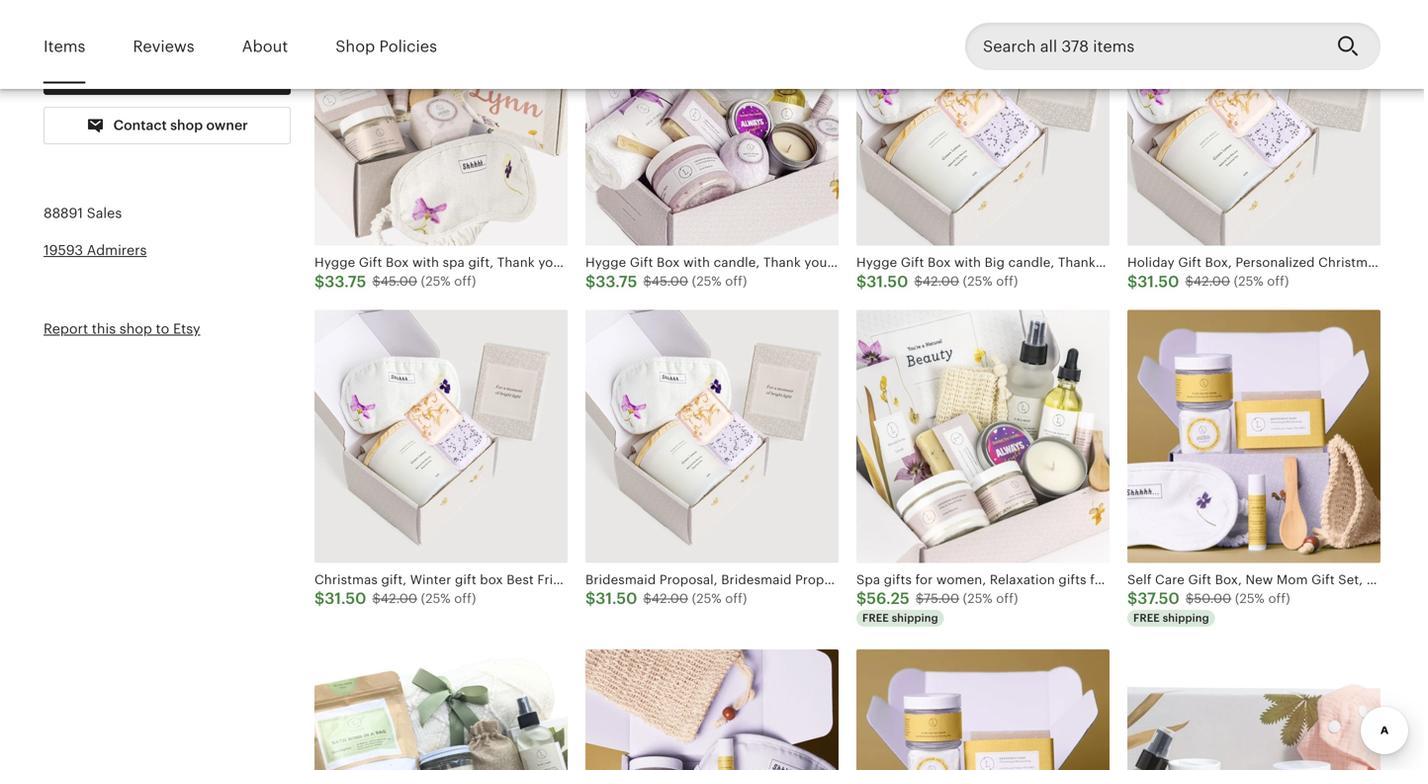 Task type: locate. For each thing, give the bounding box(es) containing it.
33.75
[[325, 273, 367, 291], [596, 273, 638, 291]]

off) inside $ 37.50 $ 50.00 (25% off) free shipping
[[1269, 592, 1291, 606]]

1 horizontal spatial 45.00
[[652, 274, 689, 289]]

1 horizontal spatial shop
[[170, 117, 203, 133]]

hygge gift box with spa gift, thank you gift, thank you gift for friend, thank you gift box, thank you gift mentor, teacher, coworker image
[[315, 0, 568, 246]]

off) inside the $ 56.25 $ 75.00 (25% off) free shipping
[[997, 592, 1019, 606]]

1 horizontal spatial 33.75
[[596, 273, 638, 291]]

holiday gift box, personalized christmas gift box for her, hygge gift box for women, winter gift box, self care, christmas care package image
[[1128, 0, 1381, 246]]

1 vertical spatial self care gift box, new mom gift set, pregnancy gift basket, maternity gift, gift for her, spa gift basket, mom to be gift, expecting mom image
[[857, 650, 1110, 771]]

2 free from the left
[[1134, 612, 1160, 625]]

1 shipping from the left
[[892, 612, 939, 625]]

1 free from the left
[[863, 612, 889, 625]]

(25% for christmas gift, winter gift box best friend, gift box for women, holiday gift box for women, gift idea, care package for her warm gift image
[[421, 592, 451, 606]]

(25% inside the $ 56.25 $ 75.00 (25% off) free shipping
[[963, 592, 993, 606]]

0 vertical spatial shop
[[170, 117, 203, 133]]

off) for "hygge gift box with big candle, thank you gift, thank you gift for friend, thank you gift box, thank you gift mentor, teacher, coworker" image
[[996, 274, 1019, 289]]

$ 33.75 $ 45.00 (25% off) for hygge gift box with candle, thank you gift, thank you gift for friend, thank you gift box, thank you gift mentor, teacher, coworker image
[[586, 273, 747, 291]]

to
[[156, 321, 169, 337]]

31.50
[[867, 273, 909, 291], [1138, 273, 1180, 291], [325, 590, 367, 608], [596, 590, 638, 608]]

(25%
[[421, 274, 451, 289], [692, 274, 722, 289], [963, 274, 993, 289], [1234, 274, 1264, 289], [421, 592, 451, 606], [692, 592, 722, 606], [963, 592, 993, 606], [1236, 592, 1265, 606]]

reviews
[[133, 38, 194, 55]]

1 horizontal spatial $ 33.75 $ 45.00 (25% off)
[[586, 273, 747, 291]]

free inside the $ 56.25 $ 75.00 (25% off) free shipping
[[863, 612, 889, 625]]

about
[[242, 38, 288, 55]]

off) for hygge gift box with spa gift, thank you gift, thank you gift for friend, thank you gift box, thank you gift mentor, teacher, coworker image
[[454, 274, 476, 289]]

31.50 for "hygge gift box with big candle, thank you gift, thank you gift for friend, thank you gift box, thank you gift mentor, teacher, coworker" image
[[867, 273, 909, 291]]

shipping inside $ 37.50 $ 50.00 (25% off) free shipping
[[1163, 612, 1210, 625]]

2 shipping from the left
[[1163, 612, 1210, 625]]

42.00 for "hygge gift box with big candle, thank you gift, thank you gift for friend, thank you gift box, thank you gift mentor, teacher, coworker" image
[[923, 274, 960, 289]]

45.00
[[381, 274, 418, 289], [652, 274, 689, 289]]

2 $ 33.75 $ 45.00 (25% off) from the left
[[586, 273, 747, 291]]

0 horizontal spatial 33.75
[[325, 273, 367, 291]]

free inside $ 37.50 $ 50.00 (25% off) free shipping
[[1134, 612, 1160, 625]]

0 horizontal spatial $ 33.75 $ 45.00 (25% off)
[[315, 273, 476, 291]]

free
[[863, 612, 889, 625], [1134, 612, 1160, 625]]

0 horizontal spatial free
[[863, 612, 889, 625]]

spa gifts for women, relaxation gifts for women, relaxing gifts for women, spa gifts sets for women, pampering items for women image
[[857, 310, 1110, 563]]

2 33.75 from the left
[[596, 273, 638, 291]]

free down the 56.25
[[863, 612, 889, 625]]

shipping for 37.50
[[1163, 612, 1210, 625]]

0 horizontal spatial shipping
[[892, 612, 939, 625]]

shipping down 50.00
[[1163, 612, 1210, 625]]

self care gift box, new mom gift set, pregnancy gift basket, maternity gift, gift for her, spa gift basket, mom to be gift, expecting mom image
[[1128, 310, 1381, 563], [857, 650, 1110, 771]]

1 45.00 from the left
[[381, 274, 418, 289]]

shipping inside the $ 56.25 $ 75.00 (25% off) free shipping
[[892, 612, 939, 625]]

88891
[[44, 205, 83, 221]]

42.00 for christmas gift, winter gift box best friend, gift box for women, holiday gift box for women, gift idea, care package for her warm gift image
[[381, 592, 418, 606]]

free down the 37.50
[[1134, 612, 1160, 625]]

2 45.00 from the left
[[652, 274, 689, 289]]

shop left to
[[120, 321, 152, 337]]

sales
[[87, 205, 122, 221]]

0 horizontal spatial self care gift box, new mom gift set, pregnancy gift basket, maternity gift, gift for her, spa gift basket, mom to be gift, expecting mom image
[[857, 650, 1110, 771]]

1 horizontal spatial shipping
[[1163, 612, 1210, 625]]

0 horizontal spatial shop
[[120, 321, 152, 337]]

$ 31.50 $ 42.00 (25% off) for the holiday gift box, personalized christmas gift box for her, hygge gift box for women, winter gift box, self care, christmas care package "image"
[[1128, 273, 1290, 291]]

shop policies
[[336, 38, 437, 55]]

1 $ 33.75 $ 45.00 (25% off) from the left
[[315, 273, 476, 291]]

0 horizontal spatial 45.00
[[381, 274, 418, 289]]

42.00 for bridesmaid proposal, bridesmaid proposal gift, bridesmaid proposal card, will you be my bridesmaid, bridesmaid gift image
[[652, 592, 689, 606]]

hygge gift box with candle, thank you gift, thank you gift for friend, thank you gift box, thank you gift mentor, teacher, coworker image
[[586, 0, 839, 246]]

1 horizontal spatial free
[[1134, 612, 1160, 625]]

free for 37.50
[[1134, 612, 1160, 625]]

about link
[[242, 24, 288, 70]]

contact
[[113, 117, 167, 133]]

shop inside button
[[170, 117, 203, 133]]

shop left owner
[[170, 117, 203, 133]]

off) for bridesmaid proposal, bridesmaid proposal gift, bridesmaid proposal card, will you be my bridesmaid, bridesmaid gift image
[[725, 592, 747, 606]]

1 33.75 from the left
[[325, 273, 367, 291]]

shop
[[170, 117, 203, 133], [120, 321, 152, 337]]

$ 31.50 $ 42.00 (25% off)
[[857, 273, 1019, 291], [1128, 273, 1290, 291], [315, 590, 476, 608], [586, 590, 747, 608]]

$ 33.75 $ 45.00 (25% off)
[[315, 273, 476, 291], [586, 273, 747, 291]]

shipping down 75.00
[[892, 612, 939, 625]]

50.00
[[1194, 592, 1232, 606]]

off)
[[454, 274, 476, 289], [725, 274, 747, 289], [996, 274, 1019, 289], [1268, 274, 1290, 289], [454, 592, 476, 606], [725, 592, 747, 606], [997, 592, 1019, 606], [1269, 592, 1291, 606]]

33.75 for hygge gift box with spa gift, thank you gift, thank you gift for friend, thank you gift box, thank you gift mentor, teacher, coworker image
[[325, 273, 367, 291]]

42.00
[[923, 274, 960, 289], [1194, 274, 1231, 289], [381, 592, 418, 606], [652, 592, 689, 606]]

shipping
[[892, 612, 939, 625], [1163, 612, 1210, 625]]

$ 37.50 $ 50.00 (25% off) free shipping
[[1128, 590, 1291, 625]]

report this shop to etsy link
[[44, 321, 200, 337]]

$ 31.50 $ 42.00 (25% off) for bridesmaid proposal, bridesmaid proposal gift, bridesmaid proposal card, will you be my bridesmaid, bridesmaid gift image
[[586, 590, 747, 608]]

$
[[315, 273, 325, 291], [586, 273, 596, 291], [857, 273, 867, 291], [1128, 273, 1138, 291], [372, 274, 381, 289], [644, 274, 652, 289], [915, 274, 923, 289], [1186, 274, 1194, 289], [315, 590, 325, 608], [586, 590, 596, 608], [857, 590, 867, 608], [1128, 590, 1138, 608], [372, 592, 381, 606], [644, 592, 652, 606], [916, 592, 924, 606], [1186, 592, 1194, 606]]

etsy
[[173, 321, 200, 337]]

1 vertical spatial shop
[[120, 321, 152, 337]]

0 vertical spatial self care gift box, new mom gift set, pregnancy gift basket, maternity gift, gift for her, spa gift basket, mom to be gift, expecting mom image
[[1128, 310, 1381, 563]]

19593 admirers link
[[44, 242, 147, 258]]

19593
[[44, 242, 83, 258]]

off) for the holiday gift box, personalized christmas gift box for her, hygge gift box for women, winter gift box, self care, christmas care package "image"
[[1268, 274, 1290, 289]]



Task type: describe. For each thing, give the bounding box(es) containing it.
admirers
[[87, 242, 147, 258]]

19593 admirers
[[44, 242, 147, 258]]

37.50
[[1138, 590, 1180, 608]]

56.25
[[867, 590, 910, 608]]

contact shop owner button
[[44, 107, 291, 144]]

(25% for bridesmaid proposal, bridesmaid proposal gift, bridesmaid proposal card, will you be my bridesmaid, bridesmaid gift image
[[692, 592, 722, 606]]

$ 33.75 $ 45.00 (25% off) for hygge gift box with spa gift, thank you gift, thank you gift for friend, thank you gift box, thank you gift mentor, teacher, coworker image
[[315, 273, 476, 291]]

policies
[[379, 38, 437, 55]]

42.00 for the holiday gift box, personalized christmas gift box for her, hygge gift box for women, winter gift box, self care, christmas care package "image"
[[1194, 274, 1231, 289]]

reviews link
[[133, 24, 194, 70]]

free for 56.25
[[863, 612, 889, 625]]

45.00 for hygge gift box with spa gift, thank you gift, thank you gift for friend, thank you gift box, thank you gift mentor, teacher, coworker image
[[381, 274, 418, 289]]

Search all 378 items text field
[[966, 23, 1322, 70]]

report this shop to etsy
[[44, 321, 200, 337]]

1 horizontal spatial self care gift box, new mom gift set, pregnancy gift basket, maternity gift, gift for her, spa gift basket, mom to be gift, expecting mom image
[[1128, 310, 1381, 563]]

bridesmaid proposal, bridesmaid proposal gift, bridesmaid proposal card, will you be my bridesmaid, bridesmaid gift image
[[586, 310, 839, 563]]

corporate gifts, spa gift set, worker appreciation gift, corporate gift basket, staff gift, gift box for coworker, employee gift, by lizush image
[[586, 650, 839, 771]]

75.00
[[924, 592, 960, 606]]

shop
[[336, 38, 375, 55]]

(25% for hygge gift box with spa gift, thank you gift, thank you gift for friend, thank you gift box, thank you gift mentor, teacher, coworker image
[[421, 274, 451, 289]]

shipping for 56.25
[[892, 612, 939, 625]]

owner
[[206, 117, 248, 133]]

items
[[44, 38, 85, 55]]

items link
[[44, 24, 85, 70]]

(25% for "hygge gift box with big candle, thank you gift, thank you gift for friend, thank you gift box, thank you gift mentor, teacher, coworker" image
[[963, 274, 993, 289]]

33.75 for hygge gift box with candle, thank you gift, thank you gift for friend, thank you gift box, thank you gift mentor, teacher, coworker image
[[596, 273, 638, 291]]

31.50 for bridesmaid proposal, bridesmaid proposal gift, bridesmaid proposal card, will you be my bridesmaid, bridesmaid gift image
[[596, 590, 638, 608]]

31.50 for christmas gift, winter gift box best friend, gift box for women, holiday gift box for women, gift idea, care package for her warm gift image
[[325, 590, 367, 608]]

$ 31.50 $ 42.00 (25% off) for christmas gift, winter gift box best friend, gift box for women, holiday gift box for women, gift idea, care package for her warm gift image
[[315, 590, 476, 608]]

$ 56.25 $ 75.00 (25% off) free shipping
[[857, 590, 1019, 625]]

sections tab list
[[44, 0, 291, 22]]

$ 31.50 $ 42.00 (25% off) for "hygge gift box with big candle, thank you gift, thank you gift for friend, thank you gift box, thank you gift mentor, teacher, coworker" image
[[857, 273, 1019, 291]]

(25% for hygge gift box with candle, thank you gift, thank you gift for friend, thank you gift box, thank you gift mentor, teacher, coworker image
[[692, 274, 722, 289]]

warm gift, sending a hug, hygge gift box, recovery gift basket, get well soon, thinking of you, thank you gift, care package for her image
[[315, 650, 568, 771]]

contact shop owner
[[110, 117, 248, 133]]

31.50 for the holiday gift box, personalized christmas gift box for her, hygge gift box for women, winter gift box, self care, christmas care package "image"
[[1138, 273, 1180, 291]]

off) for hygge gift box with candle, thank you gift, thank you gift for friend, thank you gift box, thank you gift mentor, teacher, coworker image
[[725, 274, 747, 289]]

christmas gift, winter gift box best friend, gift box for women, holiday gift box for women, gift idea, care package for her warm gift image
[[315, 310, 568, 563]]

new mom and baby gift box for women after birth, baby gift basket, postpartum care package, push present, newborn boys, girls, unisex image
[[1128, 650, 1381, 771]]

45.00 for hygge gift box with candle, thank you gift, thank you gift for friend, thank you gift box, thank you gift mentor, teacher, coworker image
[[652, 274, 689, 289]]

this
[[92, 321, 116, 337]]

shop policies link
[[336, 24, 437, 70]]

off) for christmas gift, winter gift box best friend, gift box for women, holiday gift box for women, gift idea, care package for her warm gift image
[[454, 592, 476, 606]]

88891 sales
[[44, 205, 122, 221]]

(25% for the holiday gift box, personalized christmas gift box for her, hygge gift box for women, winter gift box, self care, christmas care package "image"
[[1234, 274, 1264, 289]]

report
[[44, 321, 88, 337]]

(25% inside $ 37.50 $ 50.00 (25% off) free shipping
[[1236, 592, 1265, 606]]

hygge gift box with big candle, thank you gift, thank you gift for friend, thank you gift box, thank you gift mentor, teacher, coworker image
[[857, 0, 1110, 246]]



Task type: vqa. For each thing, say whether or not it's contained in the screenshot.
Reviews link
yes



